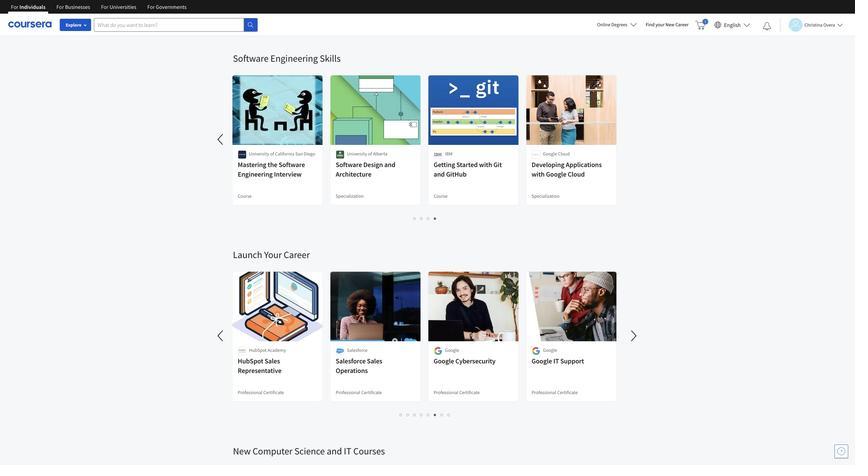 Task type: locate. For each thing, give the bounding box(es) containing it.
1 for 1 button within the launch your career carousel element
[[400, 412, 403, 419]]

0 vertical spatial hubspot
[[249, 348, 267, 354]]

1 horizontal spatial course
[[434, 193, 448, 199]]

1 certificate from the left
[[263, 390, 284, 396]]

3 professional certificate from the left
[[434, 390, 480, 396]]

and
[[385, 161, 396, 169], [434, 170, 445, 179], [327, 446, 342, 458]]

google image
[[434, 347, 442, 356]]

1 vertical spatial 4 button
[[418, 412, 425, 419]]

and right science
[[327, 446, 342, 458]]

find
[[646, 22, 655, 28]]

1 horizontal spatial new
[[666, 22, 675, 28]]

google down the developing
[[546, 170, 567, 179]]

with for git
[[479, 161, 492, 169]]

and down "alberta"
[[385, 161, 396, 169]]

professional certificate down google it support
[[532, 390, 578, 396]]

university of california san diego
[[249, 151, 315, 157]]

for left governments
[[147, 3, 155, 10]]

google up google it support
[[543, 348, 557, 354]]

2 of from the left
[[368, 151, 372, 157]]

specialization
[[336, 193, 364, 199], [532, 193, 560, 199]]

alberta
[[373, 151, 388, 157]]

1 vertical spatial 3 button
[[412, 412, 418, 419]]

0 vertical spatial with
[[479, 161, 492, 169]]

1 university from the left
[[249, 151, 269, 157]]

and down getting
[[434, 170, 445, 179]]

salesforce for salesforce sales operations
[[336, 357, 366, 366]]

0 vertical spatial career
[[676, 22, 689, 28]]

salesforce up operations
[[336, 357, 366, 366]]

certificate down google cybersecurity
[[460, 390, 480, 396]]

1 horizontal spatial and
[[385, 161, 396, 169]]

software engineering skills carousel element
[[0, 32, 622, 228]]

ibm image
[[434, 151, 442, 159]]

6
[[434, 412, 437, 419]]

1 horizontal spatial specialization
[[532, 193, 560, 199]]

online
[[598, 22, 611, 28]]

1 horizontal spatial 3
[[427, 216, 430, 222]]

1 vertical spatial 3
[[414, 412, 416, 419]]

0 horizontal spatial 4
[[420, 412, 423, 419]]

1 vertical spatial 1
[[400, 412, 403, 419]]

2 certificate from the left
[[362, 390, 382, 396]]

the
[[268, 161, 278, 169]]

for left 'businesses'
[[56, 3, 64, 10]]

1 vertical spatial 2
[[407, 412, 410, 419]]

google down google icon
[[532, 357, 552, 366]]

6 button
[[432, 412, 439, 419]]

cybersecurity
[[456, 357, 496, 366]]

developing applications with google cloud
[[532, 161, 602, 179]]

0 vertical spatial and
[[385, 161, 396, 169]]

3 professional from the left
[[434, 390, 459, 396]]

certificate down salesforce sales operations
[[362, 390, 382, 396]]

governments
[[156, 3, 187, 10]]

professional for google it support
[[532, 390, 557, 396]]

3 inside 'software engineering skills carousel' element
[[427, 216, 430, 222]]

salesforce inside salesforce sales operations
[[336, 357, 366, 366]]

hubspot academy image
[[238, 347, 246, 356]]

4 button inside 'software engineering skills carousel' element
[[432, 215, 439, 223]]

2 horizontal spatial and
[[434, 170, 445, 179]]

1 horizontal spatial with
[[532, 170, 545, 179]]

0 horizontal spatial 1 button
[[398, 412, 405, 419]]

hubspot sales representative
[[238, 357, 282, 375]]

new computer science and it courses
[[233, 446, 385, 458]]

1 for from the left
[[11, 3, 18, 10]]

0 horizontal spatial software
[[233, 52, 269, 65]]

your
[[656, 22, 665, 28]]

it left courses
[[344, 446, 352, 458]]

shopping cart: 1 item image
[[696, 19, 709, 30]]

1 inside launch your career carousel element
[[400, 412, 403, 419]]

and inside getting started with git and github
[[434, 170, 445, 179]]

1 vertical spatial list
[[233, 215, 617, 223]]

university
[[249, 151, 269, 157], [347, 151, 367, 157]]

0 horizontal spatial 1
[[400, 412, 403, 419]]

4 professional certificate from the left
[[532, 390, 578, 396]]

software
[[233, 52, 269, 65], [279, 161, 305, 169], [336, 161, 362, 169]]

1 professional certificate from the left
[[238, 390, 284, 396]]

0 horizontal spatial 2 button
[[405, 412, 412, 419]]

salesforce up salesforce sales operations
[[347, 348, 368, 354]]

1 vertical spatial 1 button
[[398, 412, 405, 419]]

course for getting started with git and github
[[434, 193, 448, 199]]

git
[[494, 161, 502, 169]]

0 vertical spatial 2 button
[[418, 215, 425, 223]]

hubspot inside the hubspot sales representative
[[238, 357, 263, 366]]

0 horizontal spatial 3 button
[[412, 412, 418, 419]]

1 horizontal spatial software
[[279, 161, 305, 169]]

1 horizontal spatial of
[[368, 151, 372, 157]]

science
[[295, 446, 325, 458]]

0 vertical spatial 4 button
[[432, 215, 439, 223]]

career
[[676, 22, 689, 28], [284, 249, 310, 261]]

0 vertical spatial 3 button
[[425, 215, 432, 223]]

professional for hubspot sales representative
[[238, 390, 263, 396]]

google right google image
[[445, 348, 459, 354]]

for
[[11, 3, 18, 10], [56, 3, 64, 10], [101, 3, 109, 10], [147, 3, 155, 10]]

0 vertical spatial it
[[554, 357, 559, 366]]

None search field
[[94, 18, 258, 32]]

0 vertical spatial 4
[[434, 216, 437, 222]]

professional certificate for hubspot sales representative
[[238, 390, 284, 396]]

0 horizontal spatial it
[[344, 446, 352, 458]]

salesforce for salesforce
[[347, 348, 368, 354]]

mastering
[[238, 161, 267, 169]]

it
[[554, 357, 559, 366], [344, 446, 352, 458]]

specialization for google
[[532, 193, 560, 199]]

software inside software design and architecture
[[336, 161, 362, 169]]

specialization down architecture
[[336, 193, 364, 199]]

and inside software design and architecture
[[385, 161, 396, 169]]

1 button
[[412, 215, 418, 223], [398, 412, 405, 419]]

explore button
[[60, 19, 91, 31]]

operations
[[336, 367, 368, 375]]

8 button
[[446, 412, 453, 419]]

english button
[[712, 14, 753, 36]]

engineering inside mastering the software engineering interview
[[238, 170, 273, 179]]

career right 'your'
[[284, 249, 310, 261]]

2
[[420, 216, 423, 222], [407, 412, 410, 419]]

2 list from the top
[[233, 215, 617, 223]]

2 vertical spatial list
[[233, 412, 617, 419]]

3 for from the left
[[101, 3, 109, 10]]

cloud down the 'applications'
[[568, 170, 585, 179]]

with down the developing
[[532, 170, 545, 179]]

with inside getting started with git and github
[[479, 161, 492, 169]]

0 horizontal spatial course
[[238, 193, 252, 199]]

1 horizontal spatial 1 button
[[412, 215, 418, 223]]

specialization down the developing
[[532, 193, 560, 199]]

5
[[427, 412, 430, 419]]

2 course from the left
[[434, 193, 448, 199]]

2 for from the left
[[56, 3, 64, 10]]

3 button for 1 button within the launch your career carousel element
[[412, 412, 418, 419]]

2 button for 1 button in the 'software engineering skills carousel' element
[[418, 215, 425, 223]]

cloud up developing applications with google cloud
[[558, 151, 570, 157]]

0 vertical spatial 1 button
[[412, 215, 418, 223]]

google it support
[[532, 357, 584, 366]]

0 vertical spatial 2
[[420, 216, 423, 222]]

1 horizontal spatial 4
[[434, 216, 437, 222]]

4 inside launch your career carousel element
[[420, 412, 423, 419]]

professional certificate for google it support
[[532, 390, 578, 396]]

1 inside 'software engineering skills carousel' element
[[414, 216, 416, 222]]

with for google
[[532, 170, 545, 179]]

launch your career carousel element
[[213, 228, 642, 425]]

0 horizontal spatial 4 button
[[418, 412, 425, 419]]

course
[[238, 193, 252, 199], [434, 193, 448, 199]]

1 vertical spatial career
[[284, 249, 310, 261]]

for left individuals
[[11, 3, 18, 10]]

salesforce
[[347, 348, 368, 354], [336, 357, 366, 366]]

certificate
[[263, 390, 284, 396], [362, 390, 382, 396], [460, 390, 480, 396], [558, 390, 578, 396]]

1 horizontal spatial it
[[554, 357, 559, 366]]

professional certificate for salesforce sales operations
[[336, 390, 382, 396]]

universities
[[110, 3, 136, 10]]

1 horizontal spatial 2
[[420, 216, 423, 222]]

4 for 1 button in the 'software engineering skills carousel' element
[[434, 216, 437, 222]]

4 button
[[432, 215, 439, 223], [418, 412, 425, 419]]

0 vertical spatial 1
[[414, 216, 416, 222]]

coursera image
[[8, 19, 52, 30]]

list
[[233, 18, 617, 26], [233, 215, 617, 223], [233, 412, 617, 419]]

0 horizontal spatial of
[[270, 151, 274, 157]]

1 vertical spatial with
[[532, 170, 545, 179]]

3
[[427, 216, 430, 222], [414, 412, 416, 419]]

university for software
[[347, 151, 367, 157]]

engineering
[[271, 52, 318, 65], [238, 170, 273, 179]]

find your new career
[[646, 22, 689, 28]]

1 sales from the left
[[265, 357, 280, 366]]

2 button for 1 button within the launch your career carousel element
[[405, 412, 412, 419]]

professional certificate
[[238, 390, 284, 396], [336, 390, 382, 396], [434, 390, 480, 396], [532, 390, 578, 396]]

professional certificate down operations
[[336, 390, 382, 396]]

sales down academy
[[265, 357, 280, 366]]

1 horizontal spatial 1
[[414, 216, 416, 222]]

google cloud image
[[532, 151, 541, 159]]

your
[[264, 249, 282, 261]]

course down mastering on the top left
[[238, 193, 252, 199]]

1 horizontal spatial sales
[[367, 357, 383, 366]]

new left computer
[[233, 446, 251, 458]]

0 horizontal spatial career
[[284, 249, 310, 261]]

california
[[275, 151, 295, 157]]

2 professional certificate from the left
[[336, 390, 382, 396]]

1 vertical spatial 4
[[420, 412, 423, 419]]

of up the
[[270, 151, 274, 157]]

sales
[[265, 357, 280, 366], [367, 357, 383, 366]]

2 professional from the left
[[336, 390, 361, 396]]

3 inside launch your career carousel element
[[414, 412, 416, 419]]

sales for salesforce sales operations
[[367, 357, 383, 366]]

of for design
[[368, 151, 372, 157]]

professional
[[238, 390, 263, 396], [336, 390, 361, 396], [434, 390, 459, 396], [532, 390, 557, 396]]

0 vertical spatial 3
[[427, 216, 430, 222]]

4
[[434, 216, 437, 222], [420, 412, 423, 419]]

course down github
[[434, 193, 448, 199]]

0 horizontal spatial sales
[[265, 357, 280, 366]]

4 professional from the left
[[532, 390, 557, 396]]

2 inside 'software engineering skills carousel' element
[[420, 216, 423, 222]]

0 horizontal spatial new
[[233, 446, 251, 458]]

of
[[270, 151, 274, 157], [368, 151, 372, 157]]

1 vertical spatial engineering
[[238, 170, 273, 179]]

1 horizontal spatial 2 button
[[418, 215, 425, 223]]

2 university from the left
[[347, 151, 367, 157]]

show notifications image
[[763, 22, 772, 30]]

new right your on the top of the page
[[666, 22, 675, 28]]

of for the
[[270, 151, 274, 157]]

0 horizontal spatial 3
[[414, 412, 416, 419]]

1 specialization from the left
[[336, 193, 364, 199]]

1 professional from the left
[[238, 390, 263, 396]]

applications
[[566, 161, 602, 169]]

hubspot up the hubspot sales representative
[[249, 348, 267, 354]]

1 horizontal spatial 4 button
[[432, 215, 439, 223]]

1 vertical spatial 2 button
[[405, 412, 412, 419]]

0 horizontal spatial specialization
[[336, 193, 364, 199]]

7 button
[[439, 412, 446, 419]]

1 list from the top
[[233, 18, 617, 26]]

1 horizontal spatial 3 button
[[425, 215, 432, 223]]

1
[[414, 216, 416, 222], [400, 412, 403, 419]]

4 certificate from the left
[[558, 390, 578, 396]]

0 vertical spatial cloud
[[558, 151, 570, 157]]

1 vertical spatial salesforce
[[336, 357, 366, 366]]

salesforce sales operations
[[336, 357, 383, 375]]

with
[[479, 161, 492, 169], [532, 170, 545, 179]]

university up mastering on the top left
[[249, 151, 269, 157]]

0 horizontal spatial university
[[249, 151, 269, 157]]

for for universities
[[101, 3, 109, 10]]

2 vertical spatial and
[[327, 446, 342, 458]]

for individuals
[[11, 3, 46, 10]]

career left shopping cart: 1 item image
[[676, 22, 689, 28]]

4 for from the left
[[147, 3, 155, 10]]

new
[[666, 22, 675, 28], [233, 446, 251, 458]]

it left support
[[554, 357, 559, 366]]

getting started with git and github
[[434, 161, 502, 179]]

professional certificate up "8"
[[434, 390, 480, 396]]

help center image
[[838, 448, 846, 456]]

specialization for architecture
[[336, 193, 364, 199]]

with inside developing applications with google cloud
[[532, 170, 545, 179]]

google up the developing
[[543, 151, 557, 157]]

support
[[561, 357, 584, 366]]

for left universities
[[101, 3, 109, 10]]

2 sales from the left
[[367, 357, 383, 366]]

github
[[446, 170, 467, 179]]

of left "alberta"
[[368, 151, 372, 157]]

1 vertical spatial and
[[434, 170, 445, 179]]

getting
[[434, 161, 455, 169]]

0 vertical spatial new
[[666, 22, 675, 28]]

google
[[543, 151, 557, 157], [546, 170, 567, 179], [445, 348, 459, 354], [543, 348, 557, 354], [434, 357, 454, 366], [532, 357, 552, 366]]

architecture
[[336, 170, 372, 179]]

2 inside launch your career carousel element
[[407, 412, 410, 419]]

cloud
[[558, 151, 570, 157], [568, 170, 585, 179]]

professional certificate down representative
[[238, 390, 284, 396]]

2 specialization from the left
[[532, 193, 560, 199]]

0 horizontal spatial with
[[479, 161, 492, 169]]

3 certificate from the left
[[460, 390, 480, 396]]

university of california san diego image
[[238, 151, 246, 159]]

0 vertical spatial engineering
[[271, 52, 318, 65]]

0 horizontal spatial and
[[327, 446, 342, 458]]

certificate down representative
[[263, 390, 284, 396]]

2 button
[[418, 215, 425, 223], [405, 412, 412, 419]]

certificate for hubspot sales representative
[[263, 390, 284, 396]]

certificate down support
[[558, 390, 578, 396]]

university right university of alberta image
[[347, 151, 367, 157]]

sales inside the hubspot sales representative
[[265, 357, 280, 366]]

businesses
[[65, 3, 90, 10]]

4 inside 'software engineering skills carousel' element
[[434, 216, 437, 222]]

3 button
[[425, 215, 432, 223], [412, 412, 418, 419]]

1 vertical spatial hubspot
[[238, 357, 263, 366]]

christina overa button
[[780, 18, 843, 32]]

previous slide image
[[213, 131, 229, 148]]

sales inside salesforce sales operations
[[367, 357, 383, 366]]

with left git
[[479, 161, 492, 169]]

3 list from the top
[[233, 412, 617, 419]]

1 course from the left
[[238, 193, 252, 199]]

hubspot
[[249, 348, 267, 354], [238, 357, 263, 366]]

sales for hubspot sales representative
[[265, 357, 280, 366]]

0 vertical spatial salesforce
[[347, 348, 368, 354]]

0 vertical spatial list
[[233, 18, 617, 26]]

1 of from the left
[[270, 151, 274, 157]]

hubspot down hubspot academy icon
[[238, 357, 263, 366]]

2 horizontal spatial software
[[336, 161, 362, 169]]

san
[[295, 151, 303, 157]]

1 vertical spatial cloud
[[568, 170, 585, 179]]

4 button for 1 button in the 'software engineering skills carousel' element's 3 button
[[432, 215, 439, 223]]

1 horizontal spatial university
[[347, 151, 367, 157]]

0 horizontal spatial 2
[[407, 412, 410, 419]]

sales up operations
[[367, 357, 383, 366]]



Task type: vqa. For each thing, say whether or not it's contained in the screenshot.
the bottom Learn
no



Task type: describe. For each thing, give the bounding box(es) containing it.
christina overa
[[805, 22, 836, 28]]

list inside launch your career carousel element
[[233, 412, 617, 419]]

developing
[[532, 161, 565, 169]]

cloud inside developing applications with google cloud
[[568, 170, 585, 179]]

course for mastering the software engineering interview
[[238, 193, 252, 199]]

previous slide image
[[213, 328, 229, 345]]

representative
[[238, 367, 282, 375]]

skills
[[320, 52, 341, 65]]

diego
[[304, 151, 315, 157]]

for businesses
[[56, 3, 90, 10]]

8
[[448, 412, 451, 419]]

software engineering skills
[[233, 52, 341, 65]]

university of alberta
[[347, 151, 388, 157]]

for for governments
[[147, 3, 155, 10]]

4 for 1 button within the launch your career carousel element
[[420, 412, 423, 419]]

christina
[[805, 22, 823, 28]]

launch your career
[[233, 249, 310, 261]]

degrees
[[612, 22, 628, 28]]

program anything in python carousel element
[[0, 0, 622, 32]]

for for businesses
[[56, 3, 64, 10]]

ibm
[[445, 151, 453, 157]]

university of alberta image
[[336, 151, 344, 159]]

certificate for google it support
[[558, 390, 578, 396]]

2 for 1 button within the launch your career carousel element
[[407, 412, 410, 419]]

google inside developing applications with google cloud
[[546, 170, 567, 179]]

1 horizontal spatial career
[[676, 22, 689, 28]]

hubspot for hubspot sales representative
[[238, 357, 263, 366]]

courses
[[354, 446, 385, 458]]

academy
[[268, 348, 286, 354]]

english
[[725, 21, 741, 28]]

certificate for google cybersecurity
[[460, 390, 480, 396]]

list inside 'software engineering skills carousel' element
[[233, 215, 617, 223]]

next slide image
[[626, 328, 642, 345]]

hubspot academy
[[249, 348, 286, 354]]

individuals
[[20, 3, 46, 10]]

1 for 1 button in the 'software engineering skills carousel' element
[[414, 216, 416, 222]]

1 button inside 'software engineering skills carousel' element
[[412, 215, 418, 223]]

launch
[[233, 249, 262, 261]]

computer
[[253, 446, 293, 458]]

google cybersecurity
[[434, 357, 496, 366]]

design
[[364, 161, 383, 169]]

professional for google cybersecurity
[[434, 390, 459, 396]]

software inside mastering the software engineering interview
[[279, 161, 305, 169]]

2 for 1 button in the 'software engineering skills carousel' element
[[420, 216, 423, 222]]

banner navigation
[[5, 0, 192, 14]]

certificate for salesforce sales operations
[[362, 390, 382, 396]]

7
[[441, 412, 444, 419]]

1 button inside launch your career carousel element
[[398, 412, 405, 419]]

3 button for 1 button in the 'software engineering skills carousel' element
[[425, 215, 432, 223]]

1 vertical spatial new
[[233, 446, 251, 458]]

professional for salesforce sales operations
[[336, 390, 361, 396]]

overa
[[824, 22, 836, 28]]

What do you want to learn? text field
[[94, 18, 244, 32]]

1 vertical spatial it
[[344, 446, 352, 458]]

3 for 1 button in the 'software engineering skills carousel' element's 3 button
[[427, 216, 430, 222]]

software for software engineering skills
[[233, 52, 269, 65]]

hubspot for hubspot academy
[[249, 348, 267, 354]]

interview
[[274, 170, 302, 179]]

online degrees button
[[592, 17, 643, 32]]

it inside launch your career carousel element
[[554, 357, 559, 366]]

for for individuals
[[11, 3, 18, 10]]

software for software design and architecture
[[336, 161, 362, 169]]

google cloud
[[543, 151, 570, 157]]

software design and architecture
[[336, 161, 396, 179]]

for governments
[[147, 3, 187, 10]]

online degrees
[[598, 22, 628, 28]]

salesforce image
[[336, 347, 344, 356]]

google down google image
[[434, 357, 454, 366]]

professional certificate for google cybersecurity
[[434, 390, 480, 396]]

list inside 'program anything in python carousel' element
[[233, 18, 617, 26]]

4 button for 1 button within the launch your career carousel element's 3 button
[[418, 412, 425, 419]]

university for mastering
[[249, 151, 269, 157]]

find your new career link
[[643, 20, 692, 29]]

mastering the software engineering interview
[[238, 161, 305, 179]]

started
[[457, 161, 478, 169]]

for universities
[[101, 3, 136, 10]]

explore
[[66, 22, 81, 28]]

5 button
[[425, 412, 432, 419]]

3 for 1 button within the launch your career carousel element's 3 button
[[414, 412, 416, 419]]

google image
[[532, 347, 541, 356]]



